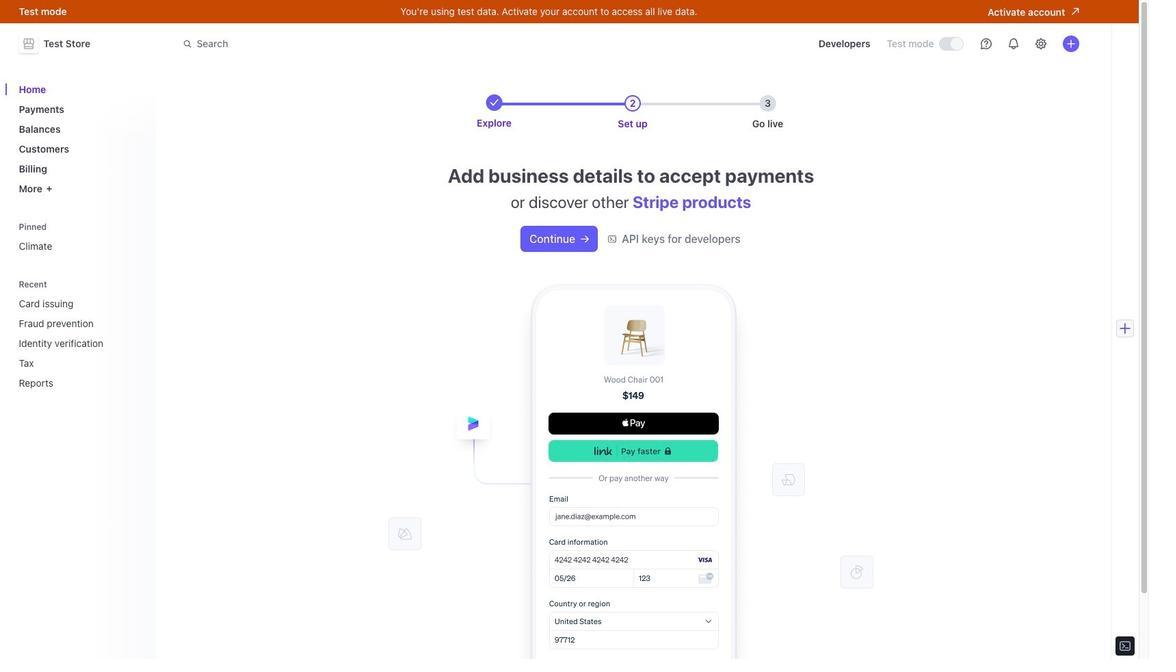 Task type: vqa. For each thing, say whether or not it's contained in the screenshot.
Pinned Element
yes



Task type: describe. For each thing, give the bounding box(es) containing it.
svg image
[[581, 235, 589, 243]]

Search text field
[[175, 31, 561, 56]]

settings image
[[1036, 38, 1047, 49]]

notifications image
[[1008, 38, 1019, 49]]

pinned element
[[13, 217, 147, 257]]

1 recent element from the top
[[13, 275, 147, 394]]

help image
[[981, 38, 992, 49]]

edit pins image
[[134, 223, 142, 231]]



Task type: locate. For each thing, give the bounding box(es) containing it.
core navigation links element
[[13, 78, 147, 200]]

recent element
[[13, 275, 147, 394], [13, 292, 147, 394]]

clear history image
[[134, 280, 142, 288]]

None search field
[[175, 31, 561, 56]]

Test mode checkbox
[[940, 38, 963, 50]]

2 recent element from the top
[[13, 292, 147, 394]]



